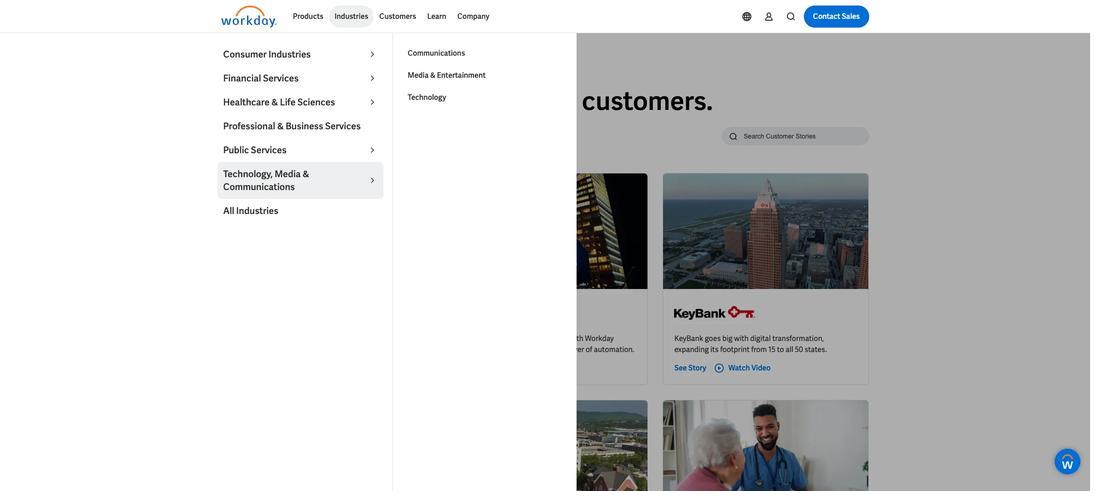Task type: locate. For each thing, give the bounding box(es) containing it.
see story link
[[675, 363, 707, 374]]

industries right products
[[335, 12, 368, 21]]

entertainment
[[437, 70, 486, 80]]

the
[[551, 345, 562, 354]]

digital
[[750, 334, 771, 343]]

media down public services dropdown button
[[275, 168, 301, 180]]

0 horizontal spatial with
[[569, 334, 584, 343]]

results
[[233, 158, 255, 166]]

services inside professional & business services link
[[325, 120, 361, 132]]

learning,
[[296, 334, 324, 343]]

1 horizontal spatial media
[[408, 70, 429, 80]]

sciences
[[297, 96, 335, 108]]

pwc
[[326, 334, 341, 343]]

financial services
[[223, 72, 299, 84]]

1 to from the left
[[518, 345, 525, 354]]

services inside financial services dropdown button
[[263, 72, 299, 84]]

services
[[263, 72, 299, 84], [325, 120, 361, 132], [251, 144, 287, 156]]

0 vertical spatial industries
[[335, 12, 368, 21]]

&
[[430, 70, 436, 80], [271, 96, 278, 108], [277, 120, 284, 132], [303, 168, 309, 180]]

industries button
[[329, 6, 374, 28]]

products button
[[287, 6, 329, 28]]

15
[[769, 345, 776, 354]]

all
[[786, 345, 794, 354]]

industries right all
[[236, 205, 278, 217]]

& down public services dropdown button
[[303, 168, 309, 180]]

accounting
[[454, 345, 492, 354]]

services for financial services
[[263, 72, 299, 84]]

with up power
[[569, 334, 584, 343]]

& inside dropdown button
[[271, 96, 278, 108]]

0 horizontal spatial communications
[[223, 181, 295, 193]]

& inside technology, media & communications
[[303, 168, 309, 180]]

skills
[[233, 345, 249, 354]]

2 vertical spatial services
[[251, 144, 287, 156]]

0 horizontal spatial to
[[518, 345, 525, 354]]

2 vertical spatial industries
[[236, 205, 278, 217]]

1 vertical spatial services
[[325, 120, 361, 132]]

563
[[221, 158, 232, 166]]

services inside public services dropdown button
[[251, 144, 287, 156]]

driven by machine learning, pwc has reinvigorated skills tracking and capabilities.
[[233, 334, 400, 354]]

its down goes
[[711, 345, 719, 354]]

0 vertical spatial communications
[[408, 48, 465, 58]]

contact sales
[[813, 12, 860, 21]]

its left data
[[512, 334, 521, 343]]

1 horizontal spatial from
[[751, 345, 767, 354]]

technology,
[[223, 168, 273, 180]]

video
[[752, 363, 771, 373]]

public
[[223, 144, 249, 156]]

technology link
[[402, 87, 568, 109]]

public services button
[[218, 138, 383, 162]]

1 vertical spatial from
[[751, 345, 767, 354]]

0 vertical spatial from
[[415, 84, 470, 118]]

financial services button
[[218, 66, 383, 90]]

communications down technology,
[[223, 181, 295, 193]]

industries up financial services dropdown button
[[269, 48, 311, 60]]

services down sciences
[[325, 120, 361, 132]]

1 with from the left
[[569, 334, 584, 343]]

its inside keybank goes big with digital transformation, expanding its footprint from 15 to all 50 states.
[[711, 345, 719, 354]]

communications inside 'link'
[[408, 48, 465, 58]]

communications up media & entertainment
[[408, 48, 465, 58]]

learn button
[[422, 6, 452, 28]]

2 with from the left
[[734, 334, 749, 343]]

communications inside technology, media & communications
[[223, 181, 295, 193]]

& down healthcare & life sciences
[[277, 120, 284, 132]]

with
[[569, 334, 584, 343], [734, 334, 749, 343]]

story
[[689, 363, 707, 373]]

1 horizontal spatial to
[[777, 345, 784, 354]]

stories
[[329, 84, 410, 118]]

from
[[415, 84, 470, 118], [751, 345, 767, 354]]

0 vertical spatial media
[[408, 70, 429, 80]]

services down industry
[[251, 144, 287, 156]]

to
[[518, 345, 525, 354], [777, 345, 784, 354]]

2 to from the left
[[777, 345, 784, 354]]

1 horizontal spatial communications
[[408, 48, 465, 58]]

0 horizontal spatial its
[[512, 334, 521, 343]]

& for business
[[277, 120, 284, 132]]

& left life at the left of page
[[271, 96, 278, 108]]

0 horizontal spatial from
[[415, 84, 470, 118]]

brings
[[490, 334, 511, 343]]

media inside technology, media & communications
[[275, 168, 301, 180]]

media up technology
[[408, 70, 429, 80]]

0 horizontal spatial media
[[275, 168, 301, 180]]

to down data
[[518, 345, 525, 354]]

communications
[[408, 48, 465, 58], [223, 181, 295, 193]]

to right 15
[[777, 345, 784, 354]]

services up healthcare & life sciences
[[263, 72, 299, 84]]

1 horizontal spatial its
[[711, 345, 719, 354]]

company
[[458, 12, 490, 21]]

1 vertical spatial its
[[711, 345, 719, 354]]

industries inside dropdown button
[[269, 48, 311, 60]]

with up footprint
[[734, 334, 749, 343]]

0 vertical spatial services
[[263, 72, 299, 84]]

together
[[539, 334, 567, 343]]

transformation,
[[773, 334, 824, 343]]

technology
[[408, 93, 446, 102]]

from down media & entertainment
[[415, 84, 470, 118]]

life
[[280, 96, 296, 108]]

driven
[[233, 334, 255, 343]]

industries
[[335, 12, 368, 21], [269, 48, 311, 60], [236, 205, 278, 217]]

learn
[[427, 12, 446, 21]]

and
[[280, 345, 292, 354]]

customers button
[[374, 6, 422, 28]]

0 vertical spatial its
[[512, 334, 521, 343]]

50
[[795, 345, 803, 354]]

with inside the salesforce brings its data together with workday accounting center to unlock the power of automation.
[[569, 334, 584, 343]]

keybank goes big with digital transformation, expanding its footprint from 15 to all 50 states.
[[675, 334, 827, 354]]

& up technology
[[430, 70, 436, 80]]

& for life
[[271, 96, 278, 108]]

1 vertical spatial industries
[[269, 48, 311, 60]]

1 horizontal spatial with
[[734, 334, 749, 343]]

watch
[[729, 363, 750, 373]]

see
[[675, 363, 687, 373]]

its
[[512, 334, 521, 343], [711, 345, 719, 354]]

footprint
[[720, 345, 750, 354]]

1 vertical spatial media
[[275, 168, 301, 180]]

1 vertical spatial communications
[[223, 181, 295, 193]]

capabilities.
[[294, 345, 334, 354]]

Search Customer Stories text field
[[738, 128, 851, 144]]

from down digital
[[751, 345, 767, 354]]



Task type: describe. For each thing, give the bounding box(es) containing it.
machine
[[266, 334, 294, 343]]

states.
[[805, 345, 827, 354]]

watch video
[[729, 363, 771, 373]]

sales
[[842, 12, 860, 21]]

consumer industries button
[[218, 42, 383, 66]]

professional & business services link
[[218, 114, 383, 138]]

all industries
[[223, 205, 278, 217]]

& for entertainment
[[430, 70, 436, 80]]

goes
[[705, 334, 721, 343]]

salesforce
[[454, 334, 489, 343]]

products
[[293, 12, 324, 21]]

inspiring stories from inspiring customers.
[[221, 84, 713, 118]]

see story
[[675, 363, 707, 373]]

563 results
[[221, 158, 255, 166]]

unlock
[[527, 345, 549, 354]]

company button
[[452, 6, 495, 28]]

industries for consumer industries
[[269, 48, 311, 60]]

contact sales link
[[804, 6, 869, 28]]

data
[[522, 334, 537, 343]]

services for public services
[[251, 144, 287, 156]]

to inside keybank goes big with digital transformation, expanding its footprint from 15 to all 50 states.
[[777, 345, 784, 354]]

consumer industries
[[223, 48, 311, 60]]

public services
[[223, 144, 287, 156]]

business
[[286, 120, 323, 132]]

healthcare
[[223, 96, 270, 108]]

inspiring
[[475, 84, 577, 118]]

to inside the salesforce brings its data together with workday accounting center to unlock the power of automation.
[[518, 345, 525, 354]]

consumer
[[223, 48, 267, 60]]

industries inside "dropdown button"
[[335, 12, 368, 21]]

watch video link
[[714, 363, 771, 374]]

from inside keybank goes big with digital transformation, expanding its footprint from 15 to all 50 states.
[[751, 345, 767, 354]]

keybank
[[675, 334, 704, 343]]

professional
[[223, 120, 275, 132]]

industry button
[[270, 127, 320, 145]]

with inside keybank goes big with digital transformation, expanding its footprint from 15 to all 50 states.
[[734, 334, 749, 343]]

customers.
[[582, 84, 713, 118]]

big
[[723, 334, 733, 343]]

by
[[256, 334, 264, 343]]

has
[[343, 334, 355, 343]]

financial
[[223, 72, 261, 84]]

professional & business services
[[223, 120, 361, 132]]

industries for all industries
[[236, 205, 278, 217]]

reinvigorated
[[356, 334, 400, 343]]

of
[[586, 345, 593, 354]]

its inside the salesforce brings its data together with workday accounting center to unlock the power of automation.
[[512, 334, 521, 343]]

communications link
[[402, 42, 568, 64]]

industry
[[277, 132, 302, 140]]

topic
[[229, 132, 244, 140]]

media & entertainment
[[408, 70, 486, 80]]

healthcare & life sciences
[[223, 96, 335, 108]]

salesforce brings its data together with workday accounting center to unlock the power of automation.
[[454, 334, 635, 354]]

keybank n.a. image
[[675, 300, 756, 326]]

customers
[[379, 12, 416, 21]]

center
[[494, 345, 517, 354]]

technology, media & communications button
[[218, 162, 383, 199]]

topic button
[[221, 127, 263, 145]]

workday
[[585, 334, 614, 343]]

inspiring
[[221, 84, 324, 118]]

power
[[564, 345, 584, 354]]

go to the homepage image
[[221, 6, 276, 28]]

all
[[223, 205, 234, 217]]

all industries link
[[218, 199, 383, 223]]

contact
[[813, 12, 841, 21]]

media & entertainment link
[[402, 64, 568, 87]]

expanding
[[675, 345, 709, 354]]

healthcare & life sciences button
[[218, 90, 383, 114]]

automation.
[[594, 345, 635, 354]]

tracking
[[251, 345, 278, 354]]

technology, media & communications
[[223, 168, 309, 193]]



Task type: vqa. For each thing, say whether or not it's contained in the screenshot.
the Plan
no



